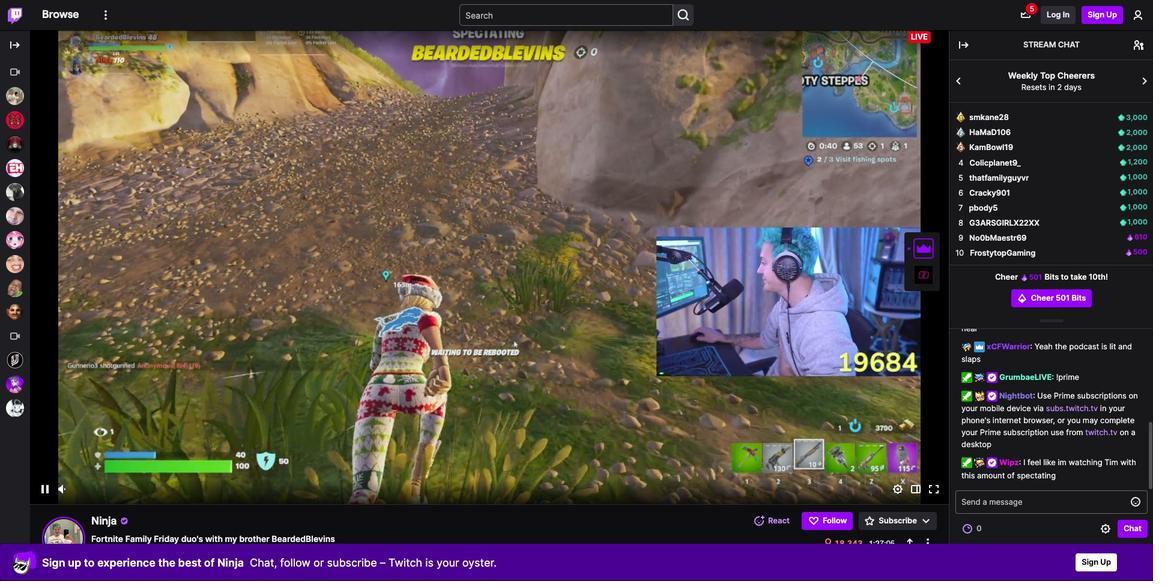 Task type: vqa. For each thing, say whether or not it's contained in the screenshot.


Task type: locate. For each thing, give the bounding box(es) containing it.
cheer for cheer
[[995, 272, 1020, 282]]

0 vertical spatial up
[[1107, 10, 1117, 19]]

1:27:04
[[869, 539, 895, 548]]

0 horizontal spatial chat
[[1058, 40, 1080, 49]]

fortnite
[[91, 534, 123, 544]]

0 vertical spatial in
[[1049, 82, 1055, 92]]

1 vertical spatial is
[[1102, 342, 1108, 351]]

0 horizontal spatial or
[[314, 557, 324, 569]]

amount
[[978, 471, 1005, 480]]

501
[[1029, 273, 1043, 282], [1056, 293, 1070, 303]]

is inside yeah the podcast is lit and slaps
[[1102, 342, 1108, 351]]

use
[[1038, 391, 1052, 401]]

1 2,000 from the top
[[1127, 128, 1148, 137]]

0 horizontal spatial cheer
[[995, 272, 1020, 282]]

resets
[[1022, 82, 1047, 92]]

with left my
[[205, 534, 223, 544]]

1 vertical spatial verified image
[[987, 458, 998, 469]]

your
[[962, 404, 978, 414], [1109, 404, 1125, 414], [962, 428, 978, 438], [437, 557, 459, 569]]

1 horizontal spatial in
[[1101, 404, 1107, 414]]

watching
[[1069, 458, 1103, 468]]

cheer up bring at the right of page
[[1031, 293, 1054, 303]]

501 left it
[[1056, 293, 1070, 303]]

1 horizontal spatial cheer
[[1031, 293, 1054, 303]]

2 horizontal spatial is
[[1102, 342, 1108, 351]]

log
[[950, 114, 1154, 491]]

and inside is it not typical to thirst? i usually try to thirst them so their teammate doesn't bring them back and i can go heal
[[1093, 312, 1107, 321]]

bits up back on the bottom of page
[[1072, 293, 1086, 303]]

0 vertical spatial prime
[[1054, 391, 1075, 401]]

your up phone's
[[962, 404, 978, 414]]

1 vertical spatial 2,000
[[1127, 143, 1148, 152]]

tim
[[1105, 458, 1119, 468]]

mobile
[[980, 404, 1005, 414]]

on
[[1129, 391, 1138, 401], [1120, 428, 1129, 438]]

0 vertical spatial moderator image
[[962, 372, 973, 383]]

1,000 for cracky901
[[1128, 187, 1148, 196]]

1 vertical spatial prime
[[980, 428, 1001, 438]]

stream
[[1024, 40, 1057, 49]]

wipz button
[[1000, 458, 1019, 468]]

1 horizontal spatial and
[[1119, 342, 1133, 351]]

and right lit
[[1119, 342, 1133, 351]]

610
[[1135, 233, 1148, 242]]

beardedblevins
[[272, 534, 335, 544]]

to
[[1061, 272, 1069, 282], [1120, 287, 1127, 297], [1032, 300, 1039, 309], [84, 557, 95, 569]]

: for xcfwarrior
[[1031, 342, 1035, 351]]

ninja down my
[[217, 557, 244, 569]]

your inside use prime subscriptions on your mobile device via
[[962, 404, 978, 414]]

0 vertical spatial or
[[1058, 416, 1065, 426]]

1 vertical spatial and
[[1119, 342, 1133, 351]]

thatfamilyguyvr
[[970, 173, 1029, 182]]

0 vertical spatial is
[[1064, 287, 1070, 297]]

the
[[1055, 342, 1067, 351], [158, 557, 176, 569]]

2,000 for hamad106
[[1127, 128, 1148, 137]]

can
[[1113, 312, 1126, 321]]

: for nightbot
[[1033, 391, 1038, 401]]

1 vertical spatial chat
[[1124, 524, 1142, 534]]

0 vertical spatial 2,000
[[1127, 128, 1148, 137]]

1 horizontal spatial is
[[1064, 287, 1070, 297]]

2 2,000 from the top
[[1127, 143, 1148, 152]]

0 vertical spatial on
[[1129, 391, 1138, 401]]

hamad106
[[970, 127, 1011, 137]]

thatfamilyguyvr button
[[970, 172, 1029, 184]]

i left the can
[[1109, 312, 1111, 321]]

3 moderator image from the top
[[962, 458, 973, 469]]

im
[[1058, 458, 1067, 468]]

of right best
[[204, 557, 215, 569]]

i up teammate
[[987, 300, 989, 309]]

is left lit
[[1102, 342, 1108, 351]]

on left a
[[1120, 428, 1129, 438]]

with inside the i feel like im watching tim with this amount of spectating
[[1121, 458, 1137, 468]]

subscribe
[[879, 516, 917, 526]]

0
[[977, 524, 982, 534]]

verified image up amount
[[987, 458, 998, 469]]

subscriptions
[[1078, 391, 1127, 401]]

0 vertical spatial chat
[[1058, 40, 1080, 49]]

on inside on a desktop
[[1120, 428, 1129, 438]]

: down bring at the right of page
[[1031, 342, 1035, 351]]

cheer inside button
[[1031, 293, 1054, 303]]

in
[[1063, 10, 1070, 19]]

bits up cheer 501 bits button
[[1045, 272, 1059, 282]]

is left it
[[1064, 287, 1070, 297]]

0 vertical spatial verified image
[[987, 391, 998, 402]]

them down thirst
[[1052, 312, 1070, 321]]

2,000 down the 3,000
[[1127, 128, 1148, 137]]

0 vertical spatial with
[[1121, 458, 1137, 468]]

or up use
[[1058, 416, 1065, 426]]

1 horizontal spatial i
[[1109, 312, 1111, 321]]

verified image
[[987, 391, 998, 402], [987, 458, 998, 469]]

0 horizontal spatial i
[[987, 300, 989, 309]]

0 vertical spatial of
[[1008, 471, 1015, 480]]

oyster.
[[462, 557, 497, 569]]

0 horizontal spatial in
[[1049, 82, 1055, 92]]

xcfwarrior
[[987, 342, 1031, 351]]

thirst
[[1041, 300, 1060, 309]]

10-month subscriber (9-month badge) image
[[974, 372, 985, 383]]

moderator image
[[962, 372, 973, 383], [962, 391, 973, 402], [962, 458, 973, 469]]

coolcat image
[[12, 551, 36, 575]]

: left "feel"
[[1019, 458, 1024, 468]]

thirst?
[[962, 300, 985, 309]]

the right yeah
[[1055, 342, 1067, 351]]

2,000 up 1,200
[[1127, 143, 1148, 152]]

1 horizontal spatial prime
[[1054, 391, 1075, 401]]

twitch
[[389, 557, 423, 569]]

0 horizontal spatial prime
[[980, 428, 1001, 438]]

in down the subscriptions in the bottom of the page
[[1101, 404, 1107, 414]]

is inside is it not typical to thirst? i usually try to thirst them so their teammate doesn't bring them back and i can go heal
[[1064, 287, 1070, 297]]

cheer down frostytopgaming button
[[995, 272, 1020, 282]]

bits to take 10th!
[[1043, 272, 1109, 282]]

smkane28 button
[[970, 112, 1009, 123]]

this
[[962, 471, 975, 480]]

2 1,000 from the top
[[1128, 187, 1148, 196]]

2 moderator image from the top
[[962, 391, 973, 402]]

1 vertical spatial up
[[1101, 558, 1111, 567]]

8 g3arsgirlx22xx
[[959, 218, 1040, 228]]

ninja image
[[6, 87, 24, 105]]

back
[[1073, 312, 1091, 321]]

device
[[1007, 404, 1031, 414]]

: up via
[[1033, 391, 1038, 401]]

0 vertical spatial cheer
[[995, 272, 1020, 282]]

1 vertical spatial of
[[204, 557, 215, 569]]

!prime
[[1057, 373, 1080, 382]]

and down their
[[1093, 312, 1107, 321]]

4 colicplanet9_
[[959, 158, 1021, 167]]

twitch.tv link
[[1086, 428, 1118, 438]]

or
[[1058, 416, 1065, 426], [314, 557, 324, 569]]

weekly top cheerers resets in 2 days
[[1009, 70, 1095, 92]]

0 vertical spatial bits
[[1045, 272, 1059, 282]]

1 vertical spatial 501
[[1056, 293, 1070, 303]]

prime up desktop
[[980, 428, 1001, 438]]

or right follow
[[314, 557, 324, 569]]

9
[[959, 233, 964, 243]]

internet
[[993, 416, 1022, 426]]

moderator image left the 82-month subscriber (tier 3, 6-year badge) image at the right bottom of page
[[962, 391, 973, 402]]

1 horizontal spatial bits
[[1072, 293, 1086, 303]]

cheer silver medal image
[[956, 127, 967, 138]]

1 vertical spatial the
[[158, 557, 176, 569]]

is right twitch
[[426, 557, 434, 569]]

1 horizontal spatial with
[[1121, 458, 1137, 468]]

grumbaelive
[[1000, 373, 1052, 382]]

2 vertical spatial moderator image
[[962, 458, 973, 469]]

weekly
[[1009, 70, 1038, 80]]

1 horizontal spatial of
[[1008, 471, 1015, 480]]

time spent live streaming element
[[869, 539, 895, 548]]

0 vertical spatial the
[[1055, 342, 1067, 351]]

4-month subscriber (3-month badge) image
[[962, 342, 973, 352]]

moderator image up the this
[[962, 458, 973, 469]]

verified image
[[987, 372, 998, 383]]

1 vertical spatial with
[[205, 534, 223, 544]]

cheer 501 bits button
[[1012, 289, 1092, 307]]

moderator image left 10-month subscriber (9-month badge) image
[[962, 372, 973, 383]]

1 horizontal spatial 501
[[1056, 293, 1070, 303]]

them down it
[[1063, 300, 1082, 309]]

2 vertical spatial is
[[426, 557, 434, 569]]

2,000 for kambowl19
[[1127, 143, 1148, 152]]

0 vertical spatial sign up
[[1088, 10, 1117, 19]]

3 1,000 from the top
[[1128, 202, 1148, 211]]

0 horizontal spatial 501
[[1029, 273, 1043, 282]]

0 horizontal spatial ninja
[[91, 514, 117, 528]]

1 vertical spatial on
[[1120, 428, 1129, 438]]

1 horizontal spatial or
[[1058, 416, 1065, 426]]

:
[[1031, 342, 1035, 351], [1052, 373, 1054, 382], [1033, 391, 1038, 401], [1019, 458, 1024, 468]]

g3arsgirlx22xx button
[[970, 217, 1040, 229]]

prime up the subs.twitch.tv
[[1054, 391, 1075, 401]]

cloakzy image
[[6, 255, 24, 273]]

no0bmaestr69
[[970, 233, 1027, 243]]

42-month subscriber (3-year badge) image
[[974, 458, 985, 469]]

1 1,000 from the top
[[1128, 172, 1148, 181]]

1 vertical spatial moderator image
[[962, 391, 973, 402]]

2,000
[[1127, 128, 1148, 137], [1127, 143, 1148, 152]]

10th!
[[1089, 272, 1109, 282]]

4 1,000 from the top
[[1128, 217, 1148, 226]]

moderator image for grumbaelive
[[962, 372, 973, 383]]

go
[[1128, 312, 1138, 321]]

to right the up
[[84, 557, 95, 569]]

1 vertical spatial ninja
[[217, 557, 244, 569]]

top
[[1041, 70, 1056, 80]]

0 vertical spatial ninja
[[91, 514, 117, 528]]

1 vertical spatial bits
[[1072, 293, 1086, 303]]

1 vertical spatial in
[[1101, 404, 1107, 414]]

1 horizontal spatial the
[[1055, 342, 1067, 351]]

1,000 for pbody5
[[1128, 202, 1148, 211]]

0 vertical spatial them
[[1063, 300, 1082, 309]]

of down wipz at the bottom
[[1008, 471, 1015, 480]]

typical
[[1093, 287, 1118, 297]]

react
[[768, 516, 790, 526]]

501 up cheer 501 bits button
[[1029, 273, 1043, 282]]

1 horizontal spatial chat
[[1124, 524, 1142, 534]]

0 horizontal spatial is
[[426, 557, 434, 569]]

sypherpk image
[[6, 111, 24, 129]]

fazesway image
[[6, 375, 24, 394]]

hamad106 button
[[970, 127, 1011, 138]]

nightbot
[[1000, 391, 1033, 401]]

sign up button
[[1082, 6, 1123, 24], [1076, 554, 1117, 572]]

0 horizontal spatial of
[[204, 557, 215, 569]]

1 vertical spatial cheer
[[1031, 293, 1054, 303]]

5
[[959, 173, 964, 182]]

yeah the podcast is lit and slaps
[[962, 342, 1133, 364]]

1 vertical spatial i
[[1109, 312, 1111, 321]]

: left !prime
[[1052, 373, 1054, 382]]

0 vertical spatial sign up button
[[1082, 6, 1123, 24]]

verified image up the mobile
[[987, 391, 998, 402]]

you
[[1068, 416, 1081, 426]]

in left 2 on the right of page
[[1049, 82, 1055, 92]]

: for wipz
[[1019, 458, 1024, 468]]

yeah
[[1035, 342, 1053, 351]]

1 verified image from the top
[[987, 391, 998, 402]]

2 verified image from the top
[[987, 458, 998, 469]]

None range field
[[72, 485, 138, 494]]

ninja image
[[44, 520, 83, 558]]

the left best
[[158, 557, 176, 569]]

to left take
[[1061, 272, 1069, 282]]

1 moderator image from the top
[[962, 372, 973, 383]]

brother
[[239, 534, 270, 544]]

18,343
[[835, 539, 863, 548]]

chat button
[[1118, 520, 1148, 538]]

your left oyster.
[[437, 557, 459, 569]]

the inside yeah the podcast is lit and slaps
[[1055, 342, 1067, 351]]

bits inside cheer 501 bits button
[[1072, 293, 1086, 303]]

with right tim
[[1121, 458, 1137, 468]]

0 horizontal spatial the
[[158, 557, 176, 569]]

ninja up fortnite
[[91, 514, 117, 528]]

10 frostytopgaming
[[956, 248, 1036, 258]]

0 vertical spatial and
[[1093, 312, 1107, 321]]

cheer gold medal image
[[956, 112, 967, 123]]

on inside use prime subscriptions on your mobile device via
[[1129, 391, 1138, 401]]

in your phone's internet browser, or you may complete your prime subscription use from
[[962, 404, 1135, 438]]

of
[[1008, 471, 1015, 480], [204, 557, 215, 569]]

or inside in your phone's internet browser, or you may complete your prime subscription use from
[[1058, 416, 1065, 426]]

family
[[125, 534, 152, 544]]

0 horizontal spatial and
[[1093, 312, 1107, 321]]

fortnite family friday duo's with my brother beardedblevins
[[91, 534, 335, 544]]

grumbaelive button
[[1000, 373, 1052, 382]]

10
[[956, 248, 964, 258]]

on up "complete"
[[1129, 391, 1138, 401]]

your up "complete"
[[1109, 404, 1125, 414]]



Task type: describe. For each thing, give the bounding box(es) containing it.
moderator image for wipz
[[962, 458, 973, 469]]

browse link
[[42, 0, 79, 29]]

a
[[1132, 428, 1136, 438]]

1 vertical spatial sign up
[[1082, 558, 1111, 567]]

jokerdtv image
[[6, 303, 24, 321]]

verified image for wipz
[[987, 458, 998, 469]]

graycen image
[[6, 183, 24, 201]]

moderator image for nightbot
[[962, 391, 973, 402]]

take
[[1071, 272, 1087, 282]]

ninja link
[[91, 514, 117, 528]]

try
[[1019, 300, 1029, 309]]

cracky901
[[970, 188, 1011, 198]]

7 pbody5
[[959, 203, 998, 213]]

6
[[959, 188, 964, 198]]

recommended channels group
[[0, 60, 30, 324]]

via
[[1034, 404, 1044, 414]]

twitch.tv
[[1086, 428, 1118, 438]]

colicplanet9_ button
[[970, 157, 1021, 169]]

it
[[1072, 287, 1077, 297]]

prime inside in your phone's internet browser, or you may complete your prime subscription use from
[[980, 428, 1001, 438]]

sign up to experience the best of ninja chat, follow or subscribe – twitch is your oyster.
[[42, 557, 497, 569]]

in inside weekly top cheerers resets in 2 days
[[1049, 82, 1055, 92]]

to right the 'typical'
[[1120, 287, 1127, 297]]

use prime subscriptions on your mobile device via
[[962, 391, 1138, 414]]

Search Input search field
[[460, 4, 673, 26]]

complete
[[1101, 416, 1135, 426]]

colicplanet9_
[[970, 158, 1021, 167]]

pbody5
[[969, 203, 998, 213]]

spectating
[[1017, 471, 1056, 480]]

to right try
[[1032, 300, 1039, 309]]

stream chat
[[1024, 40, 1080, 49]]

on a desktop
[[962, 428, 1136, 450]]

2
[[1058, 82, 1062, 92]]

ops1x image
[[6, 400, 24, 418]]

subs.twitch.tv link
[[1046, 404, 1098, 414]]

chat inside button
[[1124, 524, 1142, 534]]

slaps
[[962, 354, 981, 364]]

duo's
[[181, 534, 203, 544]]

nightbot button
[[1000, 391, 1033, 401]]

kambowl19 button
[[970, 142, 1014, 154]]

1 vertical spatial sign up button
[[1076, 554, 1117, 572]]

–
[[380, 557, 386, 569]]

cheerers
[[1058, 70, 1095, 80]]

subscribe button
[[859, 512, 937, 531]]

follow button
[[802, 512, 853, 531]]

1,000 for thatfamilyguyvr
[[1128, 172, 1148, 181]]

smkane28
[[970, 112, 1009, 122]]

0 vertical spatial 501
[[1029, 273, 1043, 282]]

4
[[959, 158, 964, 167]]

pbody5 button
[[969, 202, 998, 214]]

bring
[[1030, 312, 1049, 321]]

cracky901 button
[[970, 187, 1011, 199]]

subs.twitch.tv
[[1046, 404, 1098, 414]]

log in
[[1047, 10, 1070, 19]]

stream chat region
[[950, 30, 1154, 60]]

in inside in your phone's internet browser, or you may complete your prime subscription use from
[[1101, 404, 1107, 414]]

cheer bronze medal image
[[956, 142, 967, 153]]

501 inside button
[[1056, 293, 1070, 303]]

podcast
[[1070, 342, 1100, 351]]

1 horizontal spatial ninja
[[217, 557, 244, 569]]

frostytopgaming
[[970, 248, 1036, 258]]

8
[[959, 218, 964, 228]]

chat inside region
[[1058, 40, 1080, 49]]

teammate
[[962, 312, 999, 321]]

verified image for nightbot
[[987, 391, 998, 402]]

not
[[1079, 287, 1091, 297]]

verified partner image
[[120, 517, 129, 526]]

1 vertical spatial them
[[1052, 312, 1070, 321]]

6 cracky901
[[959, 188, 1011, 198]]

camila image
[[6, 231, 24, 249]]

0 button
[[956, 520, 988, 538]]

unknownxarmy image
[[6, 351, 24, 369]]

my
[[225, 534, 237, 544]]

best
[[178, 557, 201, 569]]

cheer 501 bits
[[1031, 293, 1086, 303]]

1,000 for g3arsgirlx22xx
[[1128, 217, 1148, 226]]

symfuhny image
[[6, 207, 24, 225]]

5 thatfamilyguyvr
[[959, 173, 1029, 182]]

of inside the i feel like im watching tim with this amount of spectating
[[1008, 471, 1015, 480]]

nmplol image
[[6, 279, 24, 297]]

use
[[1051, 428, 1064, 438]]

react button
[[749, 512, 796, 531]]

like
[[1044, 458, 1056, 468]]

your down phone's
[[962, 428, 978, 438]]

0 vertical spatial i
[[987, 300, 989, 309]]

ninja viewers also watch group
[[0, 324, 30, 421]]

prime inside use prime subscriptions on your mobile device via
[[1054, 391, 1075, 401]]

i
[[1024, 458, 1026, 468]]

1 vertical spatial or
[[314, 557, 324, 569]]

7
[[959, 203, 963, 213]]

is it not typical to thirst? i usually try to thirst them so their teammate doesn't bring them back and i can go heal
[[962, 287, 1138, 333]]

log in button
[[1041, 6, 1076, 24]]

0 horizontal spatial with
[[205, 534, 223, 544]]

follow
[[823, 516, 847, 526]]

kambowl19
[[970, 142, 1014, 152]]

follow
[[280, 557, 311, 569]]

1,200
[[1128, 157, 1148, 166]]

may
[[1083, 416, 1099, 426]]

log containing is it not typical to thirst? i usually try to thirst them so their teammate doesn't bring them back and i can go heal
[[950, 114, 1154, 491]]

subscription
[[1004, 428, 1049, 438]]

: !prime
[[1052, 373, 1080, 382]]

0 horizontal spatial bits
[[1045, 272, 1059, 282]]

9 no0bmaestr69
[[959, 233, 1027, 243]]

g3arsgirlx22xx
[[970, 218, 1040, 228]]

nickeh30 image
[[6, 159, 24, 177]]

82-month subscriber (tier 3, 6-year badge) image
[[974, 391, 985, 402]]

no0bmaestr69 button
[[970, 232, 1027, 244]]

cohhcarnage image
[[6, 135, 24, 153]]

usually
[[991, 300, 1017, 309]]

and inside yeah the podcast is lit and slaps
[[1119, 342, 1133, 351]]

500
[[1134, 248, 1148, 257]]

cheer for cheer 501 bits
[[1031, 293, 1054, 303]]

wipz
[[1000, 458, 1019, 468]]

prime gaming image
[[974, 342, 985, 352]]

Send a message text field
[[956, 491, 1148, 514]]

3,000
[[1127, 113, 1148, 122]]

friday
[[154, 534, 179, 544]]

desktop
[[962, 440, 992, 450]]

their
[[1095, 300, 1112, 309]]



